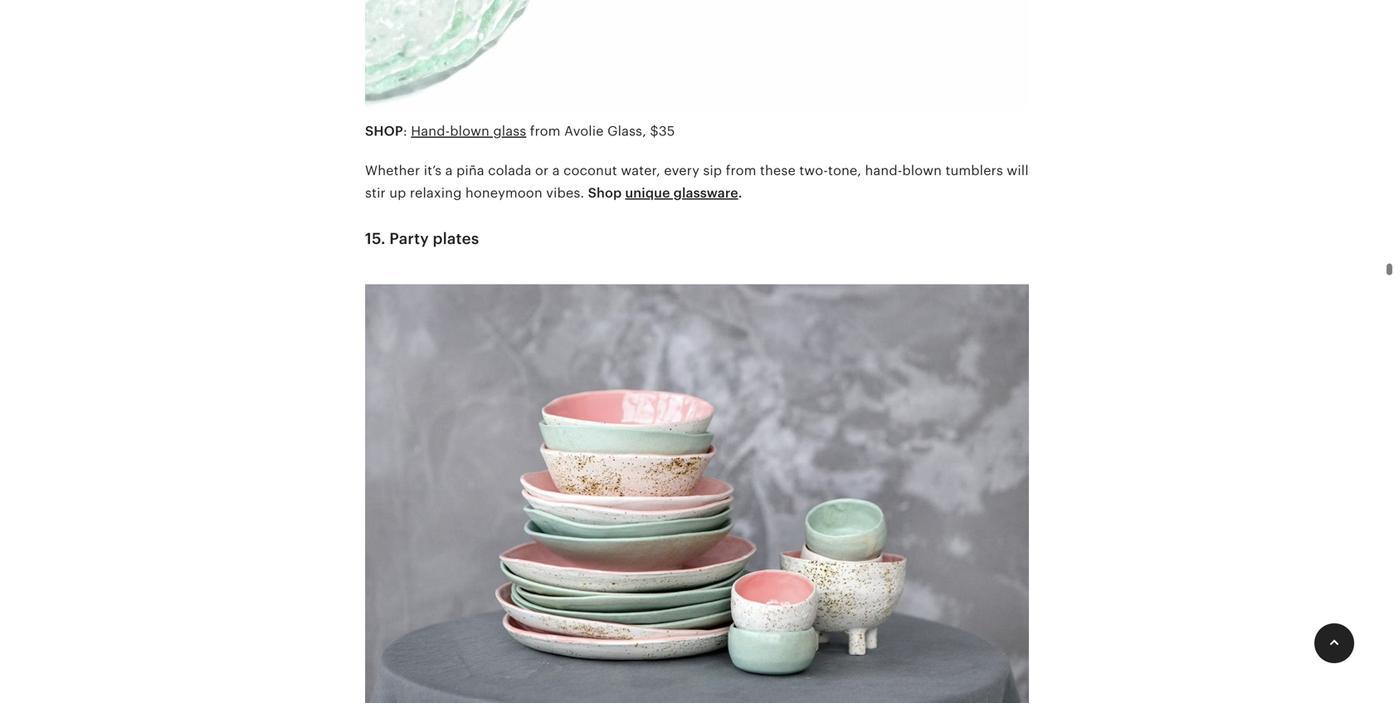 Task type: describe. For each thing, give the bounding box(es) containing it.
unique wedding registry idea - colorful ceramic dinnerware set image
[[365, 274, 1029, 703]]

glass
[[493, 124, 526, 139]]

relaxing
[[410, 186, 462, 200]]

vibes.
[[546, 186, 585, 200]]

up
[[389, 186, 406, 200]]

stir
[[365, 186, 386, 200]]

1 a from the left
[[445, 163, 453, 178]]

coconut
[[564, 163, 617, 178]]

plates
[[433, 230, 479, 248]]

0 horizontal spatial blown
[[450, 124, 490, 139]]

whether it's a piña colada or a coconut water, every sip from these two-tone, hand-blown tumblers will stir up relaxing honeymoon vibes.
[[365, 163, 1029, 200]]

two-
[[800, 163, 828, 178]]

whether
[[365, 163, 420, 178]]

15.
[[365, 230, 386, 248]]

hand-blown glass link
[[411, 124, 526, 139]]

avolie
[[564, 124, 604, 139]]

it's
[[424, 163, 442, 178]]



Task type: vqa. For each thing, say whether or not it's contained in the screenshot.
the sip
yes



Task type: locate. For each thing, give the bounding box(es) containing it.
honeymoon
[[466, 186, 543, 200]]

blown inside whether it's a piña colada or a coconut water, every sip from these two-tone, hand-blown tumblers will stir up relaxing honeymoon vibes.
[[903, 163, 942, 178]]

1 horizontal spatial from
[[726, 163, 757, 178]]

$35
[[650, 124, 675, 139]]

from inside whether it's a piña colada or a coconut water, every sip from these two-tone, hand-blown tumblers will stir up relaxing honeymoon vibes.
[[726, 163, 757, 178]]

0 vertical spatial from
[[530, 124, 561, 139]]

sip
[[703, 163, 722, 178]]

will
[[1007, 163, 1029, 178]]

0 vertical spatial blown
[[450, 124, 490, 139]]

hand-
[[411, 124, 450, 139]]

or
[[535, 163, 549, 178]]

shop : hand-blown glass from avolie glass, $35
[[365, 124, 675, 139]]

unique glassware link
[[625, 186, 738, 200]]

from
[[530, 124, 561, 139], [726, 163, 757, 178]]

blown left tumblers
[[903, 163, 942, 178]]

1 horizontal spatial a
[[552, 163, 560, 178]]

party
[[390, 230, 429, 248]]

1 vertical spatial blown
[[903, 163, 942, 178]]

tone,
[[828, 163, 862, 178]]

a right it's
[[445, 163, 453, 178]]

a
[[445, 163, 453, 178], [552, 163, 560, 178]]

0 horizontal spatial from
[[530, 124, 561, 139]]

hand-
[[865, 163, 903, 178]]

from right glass
[[530, 124, 561, 139]]

1 horizontal spatial blown
[[903, 163, 942, 178]]

cool wedding registry idea - handblown glassware image
[[365, 0, 1029, 120]]

glassware
[[674, 186, 738, 200]]

shop
[[365, 124, 403, 139]]

1 vertical spatial from
[[726, 163, 757, 178]]

2 a from the left
[[552, 163, 560, 178]]

blown up piña
[[450, 124, 490, 139]]

tumblers
[[946, 163, 1003, 178]]

shop unique glassware .
[[588, 186, 742, 200]]

every
[[664, 163, 700, 178]]

water,
[[621, 163, 661, 178]]

.
[[738, 186, 742, 200]]

a right or
[[552, 163, 560, 178]]

from up .
[[726, 163, 757, 178]]

15. party plates
[[365, 230, 479, 248]]

unique
[[625, 186, 670, 200]]

0 horizontal spatial a
[[445, 163, 453, 178]]

shop
[[588, 186, 622, 200]]

these
[[760, 163, 796, 178]]

piña
[[457, 163, 485, 178]]

:
[[403, 124, 407, 139]]

colada
[[488, 163, 532, 178]]

blown
[[450, 124, 490, 139], [903, 163, 942, 178]]

glass,
[[608, 124, 647, 139]]



